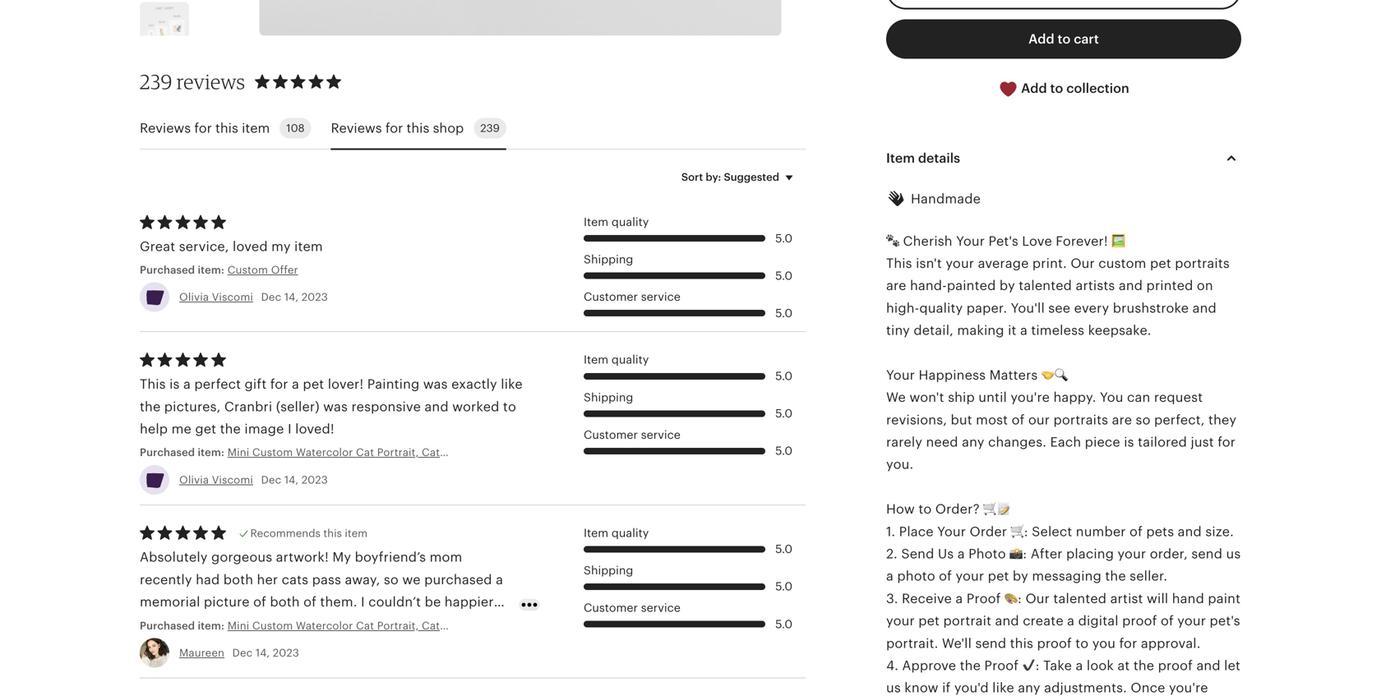 Task type: vqa. For each thing, say whether or not it's contained in the screenshot.
2nd item:
yes



Task type: locate. For each thing, give the bounding box(es) containing it.
viscomi for perfect
[[212, 474, 253, 486]]

custom
[[1099, 256, 1147, 271]]

item inside tab list
[[242, 121, 270, 135]]

placing
[[1066, 547, 1114, 561]]

0 vertical spatial are
[[886, 278, 906, 293]]

5.0
[[775, 232, 793, 245], [775, 269, 793, 282], [775, 307, 793, 320], [775, 370, 793, 383], [775, 407, 793, 420], [775, 445, 793, 458], [775, 543, 793, 556], [775, 580, 793, 593], [775, 618, 793, 631]]

3 item: from the top
[[198, 620, 224, 632]]

1 horizontal spatial both
[[270, 595, 300, 610]]

hand-
[[910, 278, 947, 293]]

2 horizontal spatial item
[[345, 527, 368, 540]]

your inside 🐾 cherish your pet's love forever! 🖼️ this isn't your average print. our custom pet portraits are hand-painted by talented artists and printed on high-quality paper. you'll see every brushstroke and tiny detail, making it a timeless keepsake.
[[946, 256, 974, 271]]

0 vertical spatial 239
[[140, 69, 172, 94]]

this down 🐾
[[886, 256, 912, 271]]

once
[[1131, 681, 1165, 696]]

2 purchased item: from the top
[[140, 620, 227, 632]]

0 horizontal spatial so
[[384, 572, 399, 587]]

239 left "reviews"
[[140, 69, 172, 94]]

our inside 🐾 cherish your pet's love forever! 🖼️ this isn't your average print. our custom pet portraits are hand-painted by talented artists and printed on high-quality paper. you'll see every brushstroke and tiny detail, making it a timeless keepsake.
[[1071, 256, 1095, 271]]

are inside 🐾 cherish your pet's love forever! 🖼️ this isn't your average print. our custom pet portraits are hand-painted by talented artists and printed on high-quality paper. you'll see every brushstroke and tiny detail, making it a timeless keepsake.
[[886, 278, 906, 293]]

1 horizontal spatial so
[[1136, 413, 1151, 427]]

add left cart
[[1029, 31, 1054, 46]]

a right us
[[957, 547, 965, 561]]

1 horizontal spatial our
[[1071, 256, 1095, 271]]

pet inside 🐾 cherish your pet's love forever! 🖼️ this isn't your average print. our custom pet portraits are hand-painted by talented artists and printed on high-quality paper. you'll see every brushstroke and tiny detail, making it a timeless keepsake.
[[1150, 256, 1171, 271]]

perfect,
[[1154, 413, 1205, 427]]

of up "out!"
[[253, 595, 266, 610]]

1 horizontal spatial any
[[1018, 681, 1041, 696]]

2023 down custom offer "link"
[[302, 291, 328, 303]]

great
[[140, 239, 175, 254]]

olivia down get
[[179, 474, 209, 486]]

1 vertical spatial add
[[1021, 81, 1047, 96]]

2 horizontal spatial proof
[[1158, 658, 1193, 673]]

239 for 239 reviews
[[140, 69, 172, 94]]

1 vertical spatial talented
[[1053, 591, 1107, 606]]

are up the high-
[[886, 278, 906, 293]]

14, down "out!"
[[256, 647, 270, 659]]

proof down approval.
[[1158, 658, 1193, 673]]

changes.
[[988, 435, 1047, 450]]

0 vertical spatial by
[[1000, 278, 1015, 293]]

reviews
[[140, 121, 191, 135], [331, 121, 382, 135]]

proof up portrait
[[967, 591, 1001, 606]]

photo
[[969, 547, 1006, 561]]

a inside 🐾 cherish your pet's love forever! 🖼️ this isn't your average print. our custom pet portraits are hand-painted by talented artists and printed on high-quality paper. you'll see every brushstroke and tiny detail, making it a timeless keepsake.
[[1020, 323, 1028, 338]]

this up help
[[140, 377, 166, 392]]

like right you'd
[[992, 681, 1014, 696]]

1 olivia viscomi dec 14, 2023 from the top
[[179, 291, 328, 303]]

0 horizontal spatial any
[[962, 435, 985, 450]]

any down 'but'
[[962, 435, 985, 450]]

cranbri
[[224, 399, 272, 414]]

0 vertical spatial talented
[[1019, 278, 1072, 293]]

a up "pictures,"
[[183, 377, 191, 392]]

picture
[[204, 595, 250, 610]]

olivia viscomi dec 14, 2023 for perfect
[[179, 474, 328, 486]]

3.
[[886, 591, 898, 606]]

most
[[976, 413, 1008, 427]]

olivia viscomi link for loved
[[179, 291, 253, 303]]

proof left ✔️:
[[984, 658, 1019, 673]]

us
[[938, 547, 954, 561]]

send down portrait
[[975, 636, 1006, 651]]

pet inside this is a perfect gift for a pet lover! painting was exactly like the pictures, cranbri (seller) was responsive and worked to help me get the image i loved!
[[303, 377, 324, 392]]

(seller)
[[276, 399, 320, 414]]

to for add to collection
[[1050, 81, 1063, 96]]

memorial
[[140, 595, 200, 610]]

your inside your happiness matters 🤝🔍 we won't ship until you're happy. you can request revisions, but most of our portraits are so perfect, they rarely need any changes. each piece is tailored just for you.
[[886, 368, 915, 383]]

0 horizontal spatial item
[[242, 121, 270, 135]]

0 vertical spatial both
[[223, 572, 253, 587]]

0 vertical spatial i
[[288, 422, 292, 437]]

239 inside tab list
[[480, 122, 500, 134]]

them.
[[320, 595, 357, 610]]

is up "pictures,"
[[169, 377, 180, 392]]

this
[[886, 256, 912, 271], [140, 377, 166, 392]]

this down "reviews"
[[215, 121, 238, 135]]

just
[[1191, 435, 1214, 450]]

1 purchased from the top
[[140, 264, 195, 276]]

1 vertical spatial any
[[1018, 681, 1041, 696]]

help
[[140, 422, 168, 437]]

item left 108
[[242, 121, 270, 135]]

and
[[1119, 278, 1143, 293], [1193, 301, 1217, 316], [425, 399, 449, 414], [1178, 524, 1202, 539], [995, 614, 1019, 629], [1197, 658, 1221, 673]]

2 customer from the top
[[584, 428, 638, 441]]

1 vertical spatial 239
[[480, 122, 500, 134]]

1 vertical spatial portraits
[[1054, 413, 1108, 427]]

1 service from the top
[[641, 290, 681, 303]]

order?
[[935, 502, 980, 517]]

a inside 'absolutely gorgeous artwork! my boyfriend's mom recently had both her cats pass away, so we purchased a memorial picture of both of them. i couldn't be happier with how it came out! highly recommend!'
[[496, 572, 503, 587]]

mom
[[430, 550, 462, 565]]

is
[[169, 377, 180, 392], [1124, 435, 1134, 450]]

making
[[957, 323, 1004, 338]]

add
[[1029, 31, 1054, 46], [1021, 81, 1047, 96]]

0 vertical spatial is
[[169, 377, 180, 392]]

portraits down happy.
[[1054, 413, 1108, 427]]

i down the 'away,' in the left of the page
[[361, 595, 365, 610]]

both down cats
[[270, 595, 300, 610]]

1 vertical spatial your
[[886, 368, 915, 383]]

0 horizontal spatial proof
[[1037, 636, 1072, 651]]

cherish
[[903, 234, 953, 248]]

and left worked
[[425, 399, 449, 414]]

purchased for olivia viscomi dec 14, 2023
[[140, 447, 195, 459]]

8 5.0 from the top
[[775, 580, 793, 593]]

the right get
[[220, 422, 241, 437]]

was left exactly
[[423, 377, 448, 392]]

by inside 🐾 cherish your pet's love forever! 🖼️ this isn't your average print. our custom pet portraits are hand-painted by talented artists and printed on high-quality paper. you'll see every brushstroke and tiny detail, making it a timeless keepsake.
[[1000, 278, 1015, 293]]

olivia viscomi dec 14, 2023
[[179, 291, 328, 303], [179, 474, 328, 486]]

1 vertical spatial it
[[201, 617, 210, 632]]

0 vertical spatial olivia viscomi dec 14, 2023
[[179, 291, 328, 303]]

2 vertical spatial purchased
[[140, 620, 195, 632]]

me
[[171, 422, 192, 437]]

reviews
[[177, 69, 245, 94]]

to right worked
[[503, 399, 516, 414]]

1 horizontal spatial 239
[[480, 122, 500, 134]]

purchased down memorial
[[140, 620, 195, 632]]

dec down the image
[[261, 474, 281, 486]]

1 vertical spatial purchased
[[140, 447, 195, 459]]

1 vertical spatial item:
[[198, 447, 224, 459]]

forever!
[[1056, 234, 1108, 248]]

item for olivia viscomi 'link' related to a
[[584, 353, 609, 366]]

0 vertical spatial olivia
[[179, 291, 209, 303]]

for right gift
[[270, 377, 288, 392]]

service for this is a perfect gift for a pet lover! painting was exactly like the pictures, cranbri (seller) was responsive and worked to help me get the image i loved!
[[641, 428, 681, 441]]

any inside your happiness matters 🤝🔍 we won't ship until you're happy. you can request revisions, but most of our portraits are so perfect, they rarely need any changes. each piece is tailored just for you.
[[962, 435, 985, 450]]

the
[[140, 399, 161, 414], [220, 422, 241, 437], [1105, 569, 1126, 584], [960, 658, 981, 673], [1134, 658, 1154, 673]]

by down average
[[1000, 278, 1015, 293]]

talented down print.
[[1019, 278, 1072, 293]]

i inside 'absolutely gorgeous artwork! my boyfriend's mom recently had both her cats pass away, so we purchased a memorial picture of both of them. i couldn't be happier with how it came out! highly recommend!'
[[361, 595, 365, 610]]

item up my
[[345, 527, 368, 540]]

our
[[1028, 413, 1050, 427]]

quality for loved's olivia viscomi 'link'
[[612, 215, 649, 229]]

to for add to cart
[[1058, 31, 1071, 46]]

1 reviews from the left
[[140, 121, 191, 135]]

approval.
[[1141, 636, 1201, 651]]

1 vertical spatial so
[[384, 572, 399, 587]]

0 vertical spatial add
[[1029, 31, 1054, 46]]

📸:
[[1010, 547, 1027, 561]]

0 vertical spatial our
[[1071, 256, 1095, 271]]

0 horizontal spatial portraits
[[1054, 413, 1108, 427]]

0 vertical spatial item
[[242, 121, 270, 135]]

artist
[[1110, 591, 1143, 606]]

1 vertical spatial purchased item:
[[140, 620, 227, 632]]

sort by: suggested button
[[669, 160, 811, 194]]

quality for olivia viscomi 'link' related to a
[[612, 353, 649, 366]]

2 item: from the top
[[198, 447, 224, 459]]

it down you'll
[[1008, 323, 1017, 338]]

239 right shop
[[480, 122, 500, 134]]

add for add to cart
[[1029, 31, 1054, 46]]

0 vertical spatial this
[[886, 256, 912, 271]]

1 horizontal spatial was
[[423, 377, 448, 392]]

send
[[1191, 547, 1223, 561], [975, 636, 1006, 651]]

both down gorgeous
[[223, 572, 253, 587]]

1 horizontal spatial like
[[992, 681, 1014, 696]]

1 vertical spatial is
[[1124, 435, 1134, 450]]

talented inside how to order? 🛒📝 1. place your order 🛒: select number of pets and size. 2. send us a photo 📸: after placing your order, send us a photo of your pet by messaging the seller. 3. receive a proof 🎨: our talented artist will hand paint your pet portrait and create a digital proof of your pet's portrait. we'll send this proof to you for approval. 4. approve the proof ✔️: take a look at the proof and let us know if you'd like any adjustments. once you'r
[[1053, 591, 1107, 606]]

0 horizontal spatial our
[[1026, 591, 1050, 606]]

1 customer service from the top
[[584, 290, 681, 303]]

239
[[140, 69, 172, 94], [480, 122, 500, 134]]

the up help
[[140, 399, 161, 414]]

1 vertical spatial olivia
[[179, 474, 209, 486]]

0 horizontal spatial are
[[886, 278, 906, 293]]

for left shop
[[385, 121, 403, 135]]

purchased item:
[[140, 447, 227, 459], [140, 620, 227, 632]]

approve
[[902, 658, 956, 673]]

at
[[1118, 658, 1130, 673]]

olivia for this is a perfect gift for a pet lover! painting was exactly like the pictures, cranbri (seller) was responsive and worked to help me get the image i loved!
[[179, 474, 209, 486]]

purchased item: down the me
[[140, 447, 227, 459]]

2 olivia viscomi link from the top
[[179, 474, 253, 486]]

viscomi down the "purchased item: custom offer"
[[212, 291, 253, 303]]

1 viscomi from the top
[[212, 291, 253, 303]]

2 item quality from the top
[[584, 353, 649, 366]]

1 vertical spatial olivia viscomi dec 14, 2023
[[179, 474, 328, 486]]

item right my
[[294, 239, 323, 254]]

was
[[423, 377, 448, 392], [323, 399, 348, 414]]

0 horizontal spatial i
[[288, 422, 292, 437]]

olivia viscomi link down get
[[179, 474, 253, 486]]

my
[[332, 550, 351, 565]]

our up create
[[1026, 591, 1050, 606]]

shipping for great service, loved my item
[[584, 253, 633, 266]]

1 vertical spatial customer
[[584, 428, 638, 441]]

for down they
[[1218, 435, 1236, 450]]

image
[[244, 422, 284, 437]]

away,
[[345, 572, 380, 587]]

2 olivia viscomi dec 14, 2023 from the top
[[179, 474, 328, 486]]

1 horizontal spatial are
[[1112, 413, 1132, 427]]

olivia viscomi dec 14, 2023 down the image
[[179, 474, 328, 486]]

🎨:
[[1005, 591, 1022, 606]]

of down us
[[939, 569, 952, 584]]

item: down get
[[198, 447, 224, 459]]

customer
[[584, 290, 638, 303], [584, 428, 638, 441], [584, 601, 638, 615]]

send down size. on the right
[[1191, 547, 1223, 561]]

1 vertical spatial like
[[992, 681, 1014, 696]]

olivia viscomi link down the "purchased item: custom offer"
[[179, 291, 253, 303]]

3 service from the top
[[641, 601, 681, 615]]

reviews down 239 reviews
[[140, 121, 191, 135]]

for up at
[[1119, 636, 1137, 651]]

1 horizontal spatial us
[[1226, 547, 1241, 561]]

a left digital
[[1067, 614, 1075, 629]]

any inside how to order? 🛒📝 1. place your order 🛒: select number of pets and size. 2. send us a photo 📸: after placing your order, send us a photo of your pet by messaging the seller. 3. receive a proof 🎨: our talented artist will hand paint your pet portrait and create a digital proof of your pet's portrait. we'll send this proof to you for approval. 4. approve the proof ✔️: take a look at the proof and let us know if you'd like any adjustments. once you'r
[[1018, 681, 1041, 696]]

1 vertical spatial item quality
[[584, 353, 649, 366]]

you're
[[1011, 390, 1050, 405]]

talented
[[1019, 278, 1072, 293], [1053, 591, 1107, 606]]

0 vertical spatial customer service
[[584, 290, 681, 303]]

14, for gift
[[284, 474, 299, 486]]

customer for this is a perfect gift for a pet lover! painting was exactly like the pictures, cranbri (seller) was responsive and worked to help me get the image i loved!
[[584, 428, 638, 441]]

this up ✔️:
[[1010, 636, 1033, 651]]

1 vertical spatial are
[[1112, 413, 1132, 427]]

to up place
[[919, 502, 932, 517]]

reviews right 108
[[331, 121, 382, 135]]

to left cart
[[1058, 31, 1071, 46]]

0 vertical spatial portraits
[[1175, 256, 1230, 271]]

0 vertical spatial item quality
[[584, 215, 649, 229]]

tab list
[[140, 108, 806, 150]]

couldn't
[[368, 595, 421, 610]]

2 customer service from the top
[[584, 428, 681, 441]]

proof down artist
[[1122, 614, 1157, 629]]

2 vertical spatial 14,
[[256, 647, 270, 659]]

1 customer from the top
[[584, 290, 638, 303]]

it inside 'absolutely gorgeous artwork! my boyfriend's mom recently had both her cats pass away, so we purchased a memorial picture of both of them. i couldn't be happier with how it came out! highly recommend!'
[[201, 617, 210, 632]]

is right piece
[[1124, 435, 1134, 450]]

1 horizontal spatial reviews
[[331, 121, 382, 135]]

0 vertical spatial any
[[962, 435, 985, 450]]

14,
[[284, 291, 299, 303], [284, 474, 299, 486], [256, 647, 270, 659]]

0 horizontal spatial send
[[975, 636, 1006, 651]]

for inside your happiness matters 🤝🔍 we won't ship until you're happy. you can request revisions, but most of our portraits are so perfect, they rarely need any changes. each piece is tailored just for you.
[[1218, 435, 1236, 450]]

1 olivia from the top
[[179, 291, 209, 303]]

0 vertical spatial proof
[[967, 591, 1001, 606]]

the right at
[[1134, 658, 1154, 673]]

so inside 'absolutely gorgeous artwork! my boyfriend's mom recently had both her cats pass away, so we purchased a memorial picture of both of them. i couldn't be happier with how it came out! highly recommend!'
[[384, 572, 399, 587]]

it inside 🐾 cherish your pet's love forever! 🖼️ this isn't your average print. our custom pet portraits are hand-painted by talented artists and printed on high-quality paper. you'll see every brushstroke and tiny detail, making it a timeless keepsake.
[[1008, 323, 1017, 338]]

quality inside 🐾 cherish your pet's love forever! 🖼️ this isn't your average print. our custom pet portraits are hand-painted by talented artists and printed on high-quality paper. you'll see every brushstroke and tiny detail, making it a timeless keepsake.
[[919, 301, 963, 316]]

get
[[195, 422, 216, 437]]

0 horizontal spatial reviews
[[140, 121, 191, 135]]

shipping for this is a perfect gift for a pet lover! painting was exactly like the pictures, cranbri (seller) was responsive and worked to help me get the image i loved!
[[584, 391, 633, 404]]

item quality for this is a perfect gift for a pet lover! painting was exactly like the pictures, cranbri (seller) was responsive and worked to help me get the image i loved!
[[584, 353, 649, 366]]

2023 down highly
[[273, 647, 299, 659]]

1 vertical spatial item
[[294, 239, 323, 254]]

0 vertical spatial was
[[423, 377, 448, 392]]

dec down offer
[[261, 291, 281, 303]]

2023 down loved!
[[302, 474, 328, 486]]

3 purchased from the top
[[140, 620, 195, 632]]

1 vertical spatial this
[[140, 377, 166, 392]]

of
[[1012, 413, 1025, 427], [1130, 524, 1143, 539], [939, 569, 952, 584], [253, 595, 266, 610], [303, 595, 317, 610], [1161, 614, 1174, 629]]

0 vertical spatial olivia viscomi link
[[179, 291, 253, 303]]

1 olivia viscomi link from the top
[[179, 291, 253, 303]]

0 vertical spatial dec
[[261, 291, 281, 303]]

reviews for this shop
[[331, 121, 464, 135]]

we'll
[[942, 636, 972, 651]]

1 vertical spatial by
[[1013, 569, 1028, 584]]

dec down 'came'
[[232, 647, 253, 659]]

are down you
[[1112, 413, 1132, 427]]

seller.
[[1130, 569, 1168, 584]]

your inside 🐾 cherish your pet's love forever! 🖼️ this isn't your average print. our custom pet portraits are hand-painted by talented artists and printed on high-quality paper. you'll see every brushstroke and tiny detail, making it a timeless keepsake.
[[956, 234, 985, 248]]

1 vertical spatial shipping
[[584, 391, 633, 404]]

tab list containing reviews for this item
[[140, 108, 806, 150]]

0 vertical spatial purchased
[[140, 264, 195, 276]]

talented inside 🐾 cherish your pet's love forever! 🖼️ this isn't your average print. our custom pet portraits are hand-painted by talented artists and printed on high-quality paper. you'll see every brushstroke and tiny detail, making it a timeless keepsake.
[[1019, 278, 1072, 293]]

item details
[[886, 151, 960, 166]]

0 vertical spatial 14,
[[284, 291, 299, 303]]

your up painted
[[946, 256, 974, 271]]

won't
[[910, 390, 944, 405]]

so down can
[[1136, 413, 1151, 427]]

0 horizontal spatial like
[[501, 377, 523, 392]]

2 vertical spatial service
[[641, 601, 681, 615]]

item for maureen link
[[584, 526, 609, 540]]

both
[[223, 572, 253, 587], [270, 595, 300, 610]]

2 shipping from the top
[[584, 391, 633, 404]]

1 shipping from the top
[[584, 253, 633, 266]]

1 horizontal spatial i
[[361, 595, 365, 610]]

purchased item: down memorial
[[140, 620, 227, 632]]

brushstroke
[[1113, 301, 1189, 316]]

highly
[[281, 617, 323, 632]]

sort
[[681, 171, 703, 183]]

0 horizontal spatial this
[[140, 377, 166, 392]]

2 reviews from the left
[[331, 121, 382, 135]]

us
[[1226, 547, 1241, 561], [886, 681, 901, 696]]

item inside dropdown button
[[886, 151, 915, 166]]

item: for olivia
[[198, 447, 224, 459]]

shipping
[[584, 253, 633, 266], [584, 391, 633, 404], [584, 564, 633, 577]]

out!
[[253, 617, 278, 632]]

and inside this is a perfect gift for a pet lover! painting was exactly like the pictures, cranbri (seller) was responsive and worked to help me get the image i loved!
[[425, 399, 449, 414]]

this left shop
[[407, 121, 429, 135]]

2 vertical spatial item quality
[[584, 526, 649, 540]]

2 service from the top
[[641, 428, 681, 441]]

0 vertical spatial it
[[1008, 323, 1017, 338]]

are inside your happiness matters 🤝🔍 we won't ship until you're happy. you can request revisions, but most of our portraits are so perfect, they rarely need any changes. each piece is tailored just for you.
[[1112, 413, 1132, 427]]

0 vertical spatial service
[[641, 290, 681, 303]]

of left our
[[1012, 413, 1025, 427]]

us down 4.
[[886, 681, 901, 696]]

0 vertical spatial item:
[[198, 264, 224, 276]]

item: down picture
[[198, 620, 224, 632]]

item:
[[198, 264, 224, 276], [198, 447, 224, 459], [198, 620, 224, 632]]

1 horizontal spatial portraits
[[1175, 256, 1230, 271]]

add down add to cart button
[[1021, 81, 1047, 96]]

for
[[194, 121, 212, 135], [385, 121, 403, 135], [270, 377, 288, 392], [1218, 435, 1236, 450], [1119, 636, 1137, 651]]

1 purchased item: from the top
[[140, 447, 227, 459]]

0 vertical spatial shipping
[[584, 253, 633, 266]]

i down (seller)
[[288, 422, 292, 437]]

1.
[[886, 524, 896, 539]]

cats
[[282, 572, 308, 587]]

viscomi
[[212, 291, 253, 303], [212, 474, 253, 486]]

0 vertical spatial purchased item:
[[140, 447, 227, 459]]

3 item quality from the top
[[584, 526, 649, 540]]

came
[[214, 617, 249, 632]]

1 item quality from the top
[[584, 215, 649, 229]]

1 vertical spatial dec
[[261, 474, 281, 486]]

a
[[1020, 323, 1028, 338], [183, 377, 191, 392], [292, 377, 299, 392], [957, 547, 965, 561], [886, 569, 894, 584], [496, 572, 503, 587], [956, 591, 963, 606], [1067, 614, 1075, 629], [1076, 658, 1083, 673]]

0 vertical spatial so
[[1136, 413, 1151, 427]]

item quality for great service, loved my item
[[584, 215, 649, 229]]

1 vertical spatial 14,
[[284, 474, 299, 486]]

this inside this is a perfect gift for a pet lover! painting was exactly like the pictures, cranbri (seller) was responsive and worked to help me get the image i loved!
[[140, 377, 166, 392]]

olivia down the "purchased item: custom offer"
[[179, 291, 209, 303]]

1 vertical spatial both
[[270, 595, 300, 610]]

0 horizontal spatial us
[[886, 681, 901, 696]]

1 vertical spatial service
[[641, 428, 681, 441]]

by down the 📸: at the bottom
[[1013, 569, 1028, 584]]

talented down messaging
[[1053, 591, 1107, 606]]

your up we
[[886, 368, 915, 383]]

0 horizontal spatial 239
[[140, 69, 172, 94]]

2 olivia from the top
[[179, 474, 209, 486]]

portraits up on
[[1175, 256, 1230, 271]]

like inside how to order? 🛒📝 1. place your order 🛒: select number of pets and size. 2. send us a photo 📸: after placing your order, send us a photo of your pet by messaging the seller. 3. receive a proof 🎨: our talented artist will hand paint your pet portrait and create a digital proof of your pet's portrait. we'll send this proof to you for approval. 4. approve the proof ✔️: take a look at the proof and let us know if you'd like any adjustments. once you'r
[[992, 681, 1014, 696]]

maureen
[[179, 647, 224, 659]]

2 purchased from the top
[[140, 447, 195, 459]]

a right purchased
[[496, 572, 503, 587]]

1 vertical spatial viscomi
[[212, 474, 253, 486]]

is inside this is a perfect gift for a pet lover! painting was exactly like the pictures, cranbri (seller) was responsive and worked to help me get the image i loved!
[[169, 377, 180, 392]]

item quality
[[584, 215, 649, 229], [584, 353, 649, 366], [584, 526, 649, 540]]

2 viscomi from the top
[[212, 474, 253, 486]]

for inside how to order? 🛒📝 1. place your order 🛒: select number of pets and size. 2. send us a photo 📸: after placing your order, send us a photo of your pet by messaging the seller. 3. receive a proof 🎨: our talented artist will hand paint your pet portrait and create a digital proof of your pet's portrait. we'll send this proof to you for approval. 4. approve the proof ✔️: take a look at the proof and let us know if you'd like any adjustments. once you'r
[[1119, 636, 1137, 651]]

service
[[641, 290, 681, 303], [641, 428, 681, 441], [641, 601, 681, 615]]

perfect
[[194, 377, 241, 392]]

recently
[[140, 572, 192, 587]]

3 customer from the top
[[584, 601, 638, 615]]

pets
[[1146, 524, 1174, 539]]

of up approval.
[[1161, 614, 1174, 629]]

add to cart button
[[886, 19, 1241, 59]]

2.
[[886, 547, 898, 561]]

olivia viscomi dec 14, 2023 down custom
[[179, 291, 328, 303]]

14, down offer
[[284, 291, 299, 303]]

0 vertical spatial 2023
[[302, 291, 328, 303]]

purchased item: for olivia viscomi
[[140, 447, 227, 459]]

your up us
[[937, 524, 966, 539]]

pass
[[312, 572, 341, 587]]

like right exactly
[[501, 377, 523, 392]]



Task type: describe. For each thing, give the bounding box(es) containing it.
olivia viscomi link for a
[[179, 474, 253, 486]]

happier
[[445, 595, 494, 610]]

photo
[[897, 569, 935, 584]]

will
[[1147, 591, 1168, 606]]

purchased for maureen dec 14, 2023
[[140, 620, 195, 632]]

customer for great service, loved my item
[[584, 290, 638, 303]]

her
[[257, 572, 278, 587]]

olivia for great service, loved my item
[[179, 291, 209, 303]]

1 5.0 from the top
[[775, 232, 793, 245]]

and left let
[[1197, 658, 1221, 673]]

love
[[1022, 234, 1052, 248]]

matters
[[989, 368, 1038, 383]]

0 horizontal spatial was
[[323, 399, 348, 414]]

so inside your happiness matters 🤝🔍 we won't ship until you're happy. you can request revisions, but most of our portraits are so perfect, they rarely need any changes. each piece is tailored just for you.
[[1136, 413, 1151, 427]]

7 5.0 from the top
[[775, 543, 793, 556]]

piece
[[1085, 435, 1120, 450]]

a left look
[[1076, 658, 1083, 673]]

2 5.0 from the top
[[775, 269, 793, 282]]

you'll
[[1011, 301, 1045, 316]]

of inside your happiness matters 🤝🔍 we won't ship until you're happy. you can request revisions, but most of our portraits are so perfect, they rarely need any changes. each piece is tailored just for you.
[[1012, 413, 1025, 427]]

your down 3.
[[886, 614, 915, 629]]

your down hand
[[1177, 614, 1206, 629]]

to left you
[[1076, 636, 1089, 651]]

absolutely gorgeous artwork! my boyfriend's mom recently had both her cats pass away, so we purchased a memorial picture of both of them. i couldn't be happier with how it came out! highly recommend!
[[140, 550, 503, 632]]

digital
[[1078, 614, 1119, 629]]

every
[[1074, 301, 1109, 316]]

ship
[[948, 390, 975, 405]]

after
[[1031, 547, 1063, 561]]

9 5.0 from the top
[[775, 618, 793, 631]]

portraits inside your happiness matters 🤝🔍 we won't ship until you're happy. you can request revisions, but most of our portraits are so perfect, they rarely need any changes. each piece is tailored just for you.
[[1054, 413, 1108, 427]]

service for great service, loved my item
[[641, 290, 681, 303]]

tiny
[[886, 323, 910, 338]]

2 vertical spatial proof
[[1158, 658, 1193, 673]]

know
[[905, 681, 939, 696]]

your inside how to order? 🛒📝 1. place your order 🛒: select number of pets and size. 2. send us a photo 📸: after placing your order, send us a photo of your pet by messaging the seller. 3. receive a proof 🎨: our talented artist will hand paint your pet portrait and create a digital proof of your pet's portrait. we'll send this proof to you for approval. 4. approve the proof ✔️: take a look at the proof and let us know if you'd like any adjustments. once you'r
[[937, 524, 966, 539]]

by inside how to order? 🛒📝 1. place your order 🛒: select number of pets and size. 2. send us a photo 📸: after placing your order, send us a photo of your pet by messaging the seller. 3. receive a proof 🎨: our talented artist will hand paint your pet portrait and create a digital proof of your pet's portrait. we'll send this proof to you for approval. 4. approve the proof ✔️: take a look at the proof and let us know if you'd like any adjustments. once you'r
[[1013, 569, 1028, 584]]

dec for gift
[[261, 474, 281, 486]]

this is a perfect gift for a pet lover! painting was exactly like the pictures, cranbri (seller) was responsive and worked to help me get the image i loved!
[[140, 377, 523, 437]]

our inside how to order? 🛒📝 1. place your order 🛒: select number of pets and size. 2. send us a photo 📸: after placing your order, send us a photo of your pet by messaging the seller. 3. receive a proof 🎨: our talented artist will hand paint your pet portrait and create a digital proof of your pet's portrait. we'll send this proof to you for approval. 4. approve the proof ✔️: take a look at the proof and let us know if you'd like any adjustments. once you'r
[[1026, 591, 1050, 606]]

of up highly
[[303, 595, 317, 610]]

6 5.0 from the top
[[775, 445, 793, 458]]

3 customer service from the top
[[584, 601, 681, 615]]

great service, loved my item
[[140, 239, 323, 254]]

shop
[[433, 121, 464, 135]]

quality for maureen link
[[612, 526, 649, 540]]

you'd
[[954, 681, 989, 696]]

add to collection button
[[886, 68, 1241, 109]]

customer service for great service, loved my item
[[584, 290, 681, 303]]

like inside this is a perfect gift for a pet lover! painting was exactly like the pictures, cranbri (seller) was responsive and worked to help me get the image i loved!
[[501, 377, 523, 392]]

they
[[1209, 413, 1237, 427]]

we
[[402, 572, 421, 587]]

2023 for item
[[302, 291, 328, 303]]

size.
[[1205, 524, 1234, 539]]

detail,
[[914, 323, 954, 338]]

🛒:
[[1011, 524, 1028, 539]]

be
[[425, 595, 441, 610]]

i inside this is a perfect gift for a pet lover! painting was exactly like the pictures, cranbri (seller) was responsive and worked to help me get the image i loved!
[[288, 422, 292, 437]]

14, for item
[[284, 291, 299, 303]]

add for add to collection
[[1021, 81, 1047, 96]]

mini custom watercolor pet portrait dog portrait from photos image 10 image
[[140, 2, 189, 51]]

and down 🎨:
[[995, 614, 1019, 629]]

order,
[[1150, 547, 1188, 561]]

place
[[899, 524, 934, 539]]

1 vertical spatial send
[[975, 636, 1006, 651]]

if
[[942, 681, 951, 696]]

recommends this item
[[250, 527, 368, 540]]

pet down photo
[[988, 569, 1009, 584]]

on
[[1197, 278, 1213, 293]]

for down "reviews"
[[194, 121, 212, 135]]

0 vertical spatial send
[[1191, 547, 1223, 561]]

printed
[[1146, 278, 1193, 293]]

for inside this is a perfect gift for a pet lover! painting was exactly like the pictures, cranbri (seller) was responsive and worked to help me get the image i loved!
[[270, 377, 288, 392]]

maureen link
[[179, 647, 224, 659]]

reviews for reviews for this shop
[[331, 121, 382, 135]]

portrait.
[[886, 636, 938, 651]]

your up seller.
[[1118, 547, 1146, 561]]

loved
[[233, 239, 268, 254]]

see
[[1048, 301, 1071, 316]]

reviews for reviews for this item
[[140, 121, 191, 135]]

adjustments.
[[1044, 681, 1127, 696]]

until
[[979, 390, 1007, 405]]

recommend!
[[326, 617, 408, 632]]

to inside this is a perfect gift for a pet lover! painting was exactly like the pictures, cranbri (seller) was responsive and worked to help me get the image i loved!
[[503, 399, 516, 414]]

✔️:
[[1022, 658, 1040, 673]]

send
[[901, 547, 934, 561]]

portraits inside 🐾 cherish your pet's love forever! 🖼️ this isn't your average print. our custom pet portraits are hand-painted by talented artists and printed on high-quality paper. you'll see every brushstroke and tiny detail, making it a timeless keepsake.
[[1175, 256, 1230, 271]]

1 item: from the top
[[198, 264, 224, 276]]

service,
[[179, 239, 229, 254]]

a up (seller)
[[292, 377, 299, 392]]

0 vertical spatial us
[[1226, 547, 1241, 561]]

this inside 🐾 cherish your pet's love forever! 🖼️ this isn't your average print. our custom pet portraits are hand-painted by talented artists and printed on high-quality paper. you'll see every brushstroke and tiny detail, making it a timeless keepsake.
[[886, 256, 912, 271]]

to for how to order? 🛒📝 1. place your order 🛒: select number of pets and size. 2. send us a photo 📸: after placing your order, send us a photo of your pet by messaging the seller. 3. receive a proof 🎨: our talented artist will hand paint your pet portrait and create a digital proof of your pet's portrait. we'll send this proof to you for approval. 4. approve the proof ✔️: take a look at the proof and let us know if you'd like any adjustments. once you'r
[[919, 502, 932, 517]]

how
[[171, 617, 198, 632]]

a down 2.
[[886, 569, 894, 584]]

5 5.0 from the top
[[775, 407, 793, 420]]

1 horizontal spatial item
[[294, 239, 323, 254]]

your happiness matters 🤝🔍 we won't ship until you're happy. you can request revisions, but most of our portraits are so perfect, they rarely need any changes. each piece is tailored just for you.
[[886, 368, 1237, 472]]

select
[[1032, 524, 1072, 539]]

high-
[[886, 301, 919, 316]]

isn't
[[916, 256, 942, 271]]

pet down receive
[[918, 614, 940, 629]]

you.
[[886, 457, 914, 472]]

4 5.0 from the top
[[775, 370, 793, 383]]

painted
[[947, 278, 996, 293]]

is inside your happiness matters 🤝🔍 we won't ship until you're happy. you can request revisions, but most of our portraits are so perfect, they rarely need any changes. each piece is tailored just for you.
[[1124, 435, 1134, 450]]

you
[[1100, 390, 1124, 405]]

2 vertical spatial 2023
[[273, 647, 299, 659]]

need
[[926, 435, 958, 450]]

olivia viscomi dec 14, 2023 for my
[[179, 291, 328, 303]]

hand
[[1172, 591, 1204, 606]]

reviews for this item
[[140, 121, 270, 135]]

how to order? 🛒📝 1. place your order 🛒: select number of pets and size. 2. send us a photo 📸: after placing your order, send us a photo of your pet by messaging the seller. 3. receive a proof 🎨: our talented artist will hand paint your pet portrait and create a digital proof of your pet's portrait. we'll send this proof to you for approval. 4. approve the proof ✔️: take a look at the proof and let us know if you'd like any adjustments. once you'r
[[886, 502, 1241, 696]]

custom offer link
[[227, 263, 449, 278]]

2023 for gift
[[302, 474, 328, 486]]

item for loved's olivia viscomi 'link'
[[584, 215, 609, 229]]

0 horizontal spatial both
[[223, 572, 253, 587]]

2 vertical spatial item
[[345, 527, 368, 540]]

the up you'd
[[960, 658, 981, 673]]

maureen dec 14, 2023
[[179, 647, 299, 659]]

boyfriend's
[[355, 550, 426, 565]]

item details button
[[871, 139, 1256, 178]]

1 vertical spatial proof
[[1037, 636, 1072, 651]]

we
[[886, 390, 906, 405]]

1 horizontal spatial proof
[[1122, 614, 1157, 629]]

details
[[918, 151, 960, 166]]

paint
[[1208, 591, 1241, 606]]

of left the pets
[[1130, 524, 1143, 539]]

create
[[1023, 614, 1064, 629]]

this up my
[[323, 527, 342, 540]]

🐾
[[886, 234, 900, 248]]

your down photo
[[956, 569, 984, 584]]

3 5.0 from the top
[[775, 307, 793, 320]]

🤝🔍
[[1041, 368, 1068, 383]]

timeless
[[1031, 323, 1085, 338]]

you
[[1092, 636, 1116, 651]]

🐾 cherish your pet's love forever! 🖼️ this isn't your average print. our custom pet portraits are hand-painted by talented artists and printed on high-quality paper. you'll see every brushstroke and tiny detail, making it a timeless keepsake.
[[886, 234, 1230, 338]]

purchased item: for maureen
[[140, 620, 227, 632]]

and down on
[[1193, 301, 1217, 316]]

each
[[1050, 435, 1081, 450]]

offer
[[271, 264, 298, 276]]

dec for item
[[261, 291, 281, 303]]

2 vertical spatial dec
[[232, 647, 253, 659]]

order
[[970, 524, 1007, 539]]

item: for maureen
[[198, 620, 224, 632]]

sort by: suggested
[[681, 171, 779, 183]]

3 shipping from the top
[[584, 564, 633, 577]]

take
[[1043, 658, 1072, 673]]

messaging
[[1032, 569, 1102, 584]]

239 for 239
[[480, 122, 500, 134]]

add to cart
[[1029, 31, 1099, 46]]

viscomi for my
[[212, 291, 253, 303]]

and down custom
[[1119, 278, 1143, 293]]

responsive
[[351, 399, 421, 414]]

the up artist
[[1105, 569, 1126, 584]]

cart
[[1074, 31, 1099, 46]]

customer service for this is a perfect gift for a pet lover! painting was exactly like the pictures, cranbri (seller) was responsive and worked to help me get the image i loved!
[[584, 428, 681, 441]]

gorgeous
[[211, 550, 272, 565]]

how
[[886, 502, 915, 517]]

1 vertical spatial proof
[[984, 658, 1019, 673]]

this inside how to order? 🛒📝 1. place your order 🛒: select number of pets and size. 2. send us a photo 📸: after placing your order, send us a photo of your pet by messaging the seller. 3. receive a proof 🎨: our talented artist will hand paint your pet portrait and create a digital proof of your pet's portrait. we'll send this proof to you for approval. 4. approve the proof ✔️: take a look at the proof and let us know if you'd like any adjustments. once you'r
[[1010, 636, 1033, 651]]

a up portrait
[[956, 591, 963, 606]]

and right the pets
[[1178, 524, 1202, 539]]



